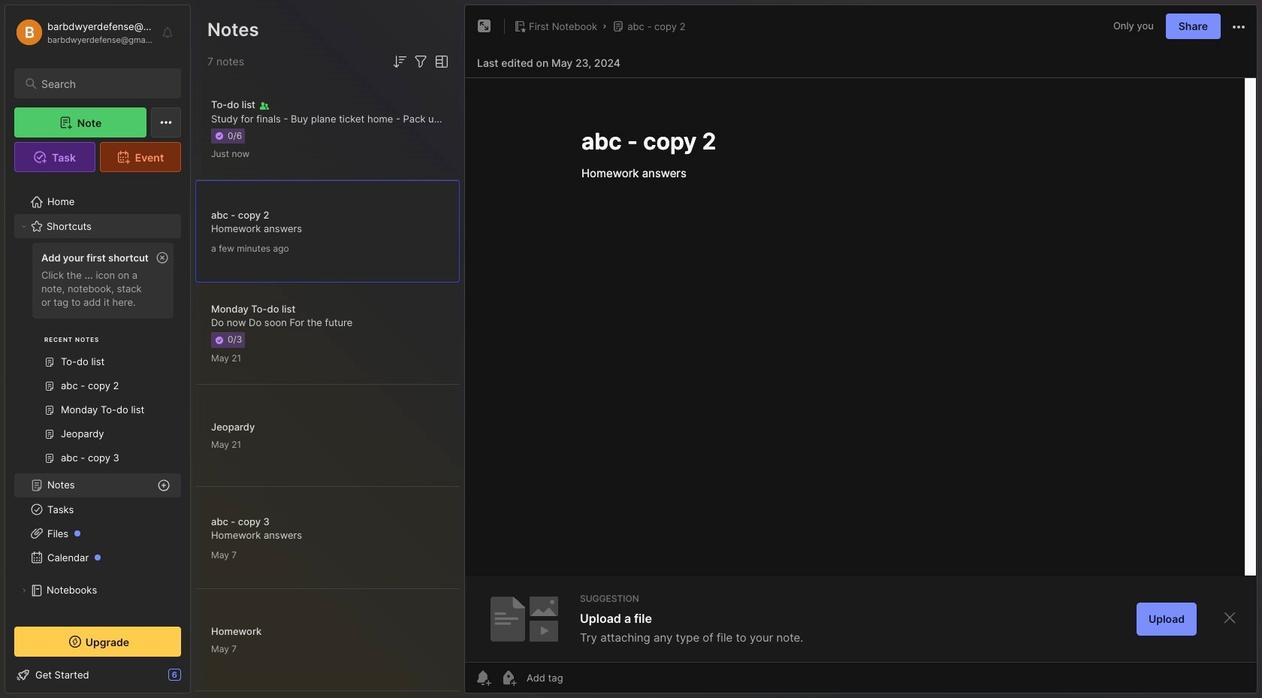 Task type: vqa. For each thing, say whether or not it's contained in the screenshot.
"Start 14-day free trial"
no



Task type: locate. For each thing, give the bounding box(es) containing it.
More actions field
[[1230, 17, 1248, 36]]

None search field
[[41, 74, 168, 92]]

tree
[[5, 181, 190, 684]]

Add filters field
[[412, 53, 430, 71]]

Note Editor text field
[[465, 77, 1257, 576]]

note window element
[[464, 5, 1258, 697]]

group
[[14, 238, 181, 480]]

View options field
[[430, 53, 451, 71]]

Search text field
[[41, 77, 168, 91]]

Sort options field
[[391, 53, 409, 71]]

tree inside the main element
[[5, 181, 190, 684]]

Help and Learning task checklist field
[[5, 663, 190, 687]]

more actions image
[[1230, 18, 1248, 36]]

click to collapse image
[[190, 670, 201, 688]]



Task type: describe. For each thing, give the bounding box(es) containing it.
Add tag field
[[525, 671, 639, 685]]

add tag image
[[500, 669, 518, 687]]

group inside "tree"
[[14, 238, 181, 480]]

add a reminder image
[[474, 669, 492, 687]]

none search field inside the main element
[[41, 74, 168, 92]]

expand note image
[[476, 17, 494, 35]]

add filters image
[[412, 53, 430, 71]]

Account field
[[14, 17, 153, 47]]

main element
[[0, 0, 195, 698]]

expand notebooks image
[[20, 586, 29, 595]]



